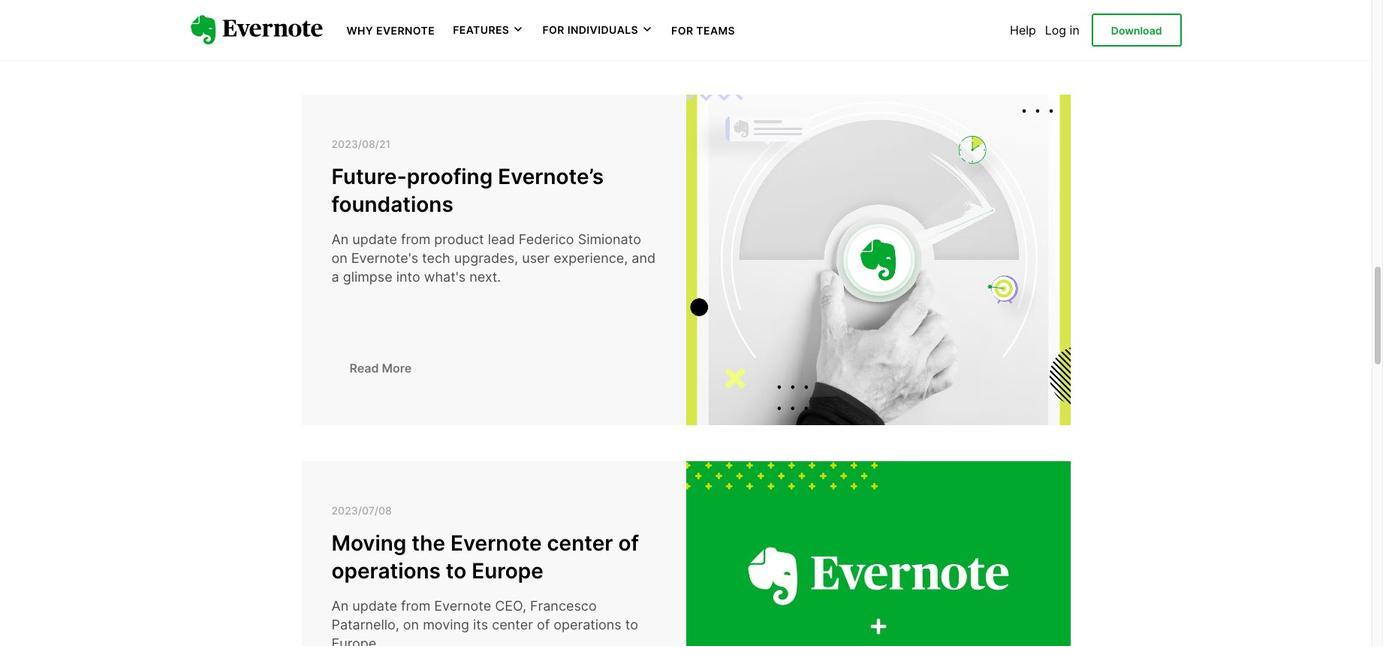 Task type: locate. For each thing, give the bounding box(es) containing it.
of
[[619, 531, 639, 556], [537, 617, 550, 633]]

1 vertical spatial to
[[626, 617, 639, 633]]

update inside 'an update from evernote ceo, francesco patarnello, on moving its center of operations to europe.'
[[353, 598, 397, 614]]

evernote up moving
[[435, 598, 491, 614]]

operations down francesco
[[554, 617, 622, 633]]

why evernote link
[[347, 23, 435, 38]]

1 vertical spatial update
[[353, 598, 397, 614]]

2 update from the top
[[353, 598, 397, 614]]

help
[[1011, 23, 1037, 38]]

for inside for individuals button
[[543, 23, 565, 36]]

evernote inside moving the evernote center of operations to europe
[[451, 531, 542, 556]]

teams
[[697, 24, 736, 37]]

on for moving
[[403, 617, 419, 633]]

operations down moving
[[332, 558, 441, 583]]

moving the evernote center of operations to europe
[[332, 531, 639, 583]]

log
[[1046, 23, 1067, 38]]

1 horizontal spatial on
[[403, 617, 419, 633]]

center up francesco
[[547, 531, 613, 556]]

for teams
[[672, 24, 736, 37]]

0 vertical spatial to
[[446, 558, 467, 583]]

on
[[332, 250, 348, 266], [403, 617, 419, 633]]

0 horizontal spatial of
[[537, 617, 550, 633]]

an up a
[[332, 231, 349, 247]]

evernote
[[376, 24, 435, 37], [451, 531, 542, 556], [435, 598, 491, 614]]

0 vertical spatial operations
[[332, 558, 441, 583]]

for for for individuals
[[543, 23, 565, 36]]

0 vertical spatial update
[[353, 231, 397, 247]]

1 an from the top
[[332, 231, 349, 247]]

2 vertical spatial evernote
[[435, 598, 491, 614]]

1 horizontal spatial for
[[672, 24, 694, 37]]

what's
[[424, 269, 466, 285]]

1 horizontal spatial operations
[[554, 617, 622, 633]]

operations
[[332, 558, 441, 583], [554, 617, 622, 633]]

update up evernote's
[[353, 231, 397, 247]]

update inside an update from product lead federico simionato on evernote's tech upgrades, user experience, and a glimpse into what's next.
[[353, 231, 397, 247]]

an update from product lead federico simionato on evernote's tech upgrades, user experience, and a glimpse into what's next.
[[332, 231, 656, 285]]

europe.
[[332, 636, 380, 646]]

1 vertical spatial center
[[492, 617, 533, 633]]

0 vertical spatial on
[[332, 250, 348, 266]]

an inside 'an update from evernote ceo, francesco patarnello, on moving its center of operations to europe.'
[[332, 598, 349, 614]]

for left individuals
[[543, 23, 565, 36]]

0 horizontal spatial operations
[[332, 558, 441, 583]]

1 vertical spatial on
[[403, 617, 419, 633]]

for left teams
[[672, 24, 694, 37]]

0 horizontal spatial to
[[446, 558, 467, 583]]

center
[[547, 531, 613, 556], [492, 617, 533, 633]]

product
[[435, 231, 484, 247]]

on up a
[[332, 250, 348, 266]]

upgrades,
[[454, 250, 519, 266]]

to inside moving the evernote center of operations to europe
[[446, 558, 467, 583]]

1 horizontal spatial center
[[547, 531, 613, 556]]

why
[[347, 24, 374, 37]]

francesco
[[530, 598, 597, 614]]

of inside 'an update from evernote ceo, francesco patarnello, on moving its center of operations to europe.'
[[537, 617, 550, 633]]

proofing
[[407, 164, 493, 189]]

from inside an update from product lead federico simionato on evernote's tech upgrades, user experience, and a glimpse into what's next.
[[401, 231, 431, 247]]

an
[[332, 231, 349, 247], [332, 598, 349, 614]]

evernote up europe
[[451, 531, 542, 556]]

1 vertical spatial from
[[401, 598, 431, 614]]

from up tech
[[401, 231, 431, 247]]

2023/08/21
[[332, 137, 391, 150]]

more
[[382, 360, 412, 375]]

evernote right the why
[[376, 24, 435, 37]]

1 vertical spatial evernote
[[451, 531, 542, 556]]

moving
[[332, 531, 407, 556]]

in
[[1070, 23, 1080, 38]]

1 vertical spatial an
[[332, 598, 349, 614]]

from inside 'an update from evernote ceo, francesco patarnello, on moving its center of operations to europe.'
[[401, 598, 431, 614]]

on left moving
[[403, 617, 419, 633]]

an up patarnello, on the bottom left of page
[[332, 598, 349, 614]]

0 vertical spatial from
[[401, 231, 431, 247]]

update up patarnello, on the bottom left of page
[[353, 598, 397, 614]]

for teams link
[[672, 23, 736, 38]]

0 horizontal spatial on
[[332, 250, 348, 266]]

download link
[[1092, 13, 1182, 47]]

1 horizontal spatial to
[[626, 617, 639, 633]]

on inside 'an update from evernote ceo, francesco patarnello, on moving its center of operations to europe.'
[[403, 617, 419, 633]]

an inside an update from product lead federico simionato on evernote's tech upgrades, user experience, and a glimpse into what's next.
[[332, 231, 349, 247]]

0 vertical spatial evernote
[[376, 24, 435, 37]]

for
[[543, 23, 565, 36], [672, 24, 694, 37]]

for inside for teams link
[[672, 24, 694, 37]]

an for future-proofing evernote's foundations
[[332, 231, 349, 247]]

log in
[[1046, 23, 1080, 38]]

1 from from the top
[[401, 231, 431, 247]]

1 horizontal spatial of
[[619, 531, 639, 556]]

on inside an update from product lead federico simionato on evernote's tech upgrades, user experience, and a glimpse into what's next.
[[332, 250, 348, 266]]

to
[[446, 558, 467, 583], [626, 617, 639, 633]]

from
[[401, 231, 431, 247], [401, 598, 431, 614]]

1 vertical spatial operations
[[554, 617, 622, 633]]

download
[[1112, 24, 1163, 37]]

0 horizontal spatial for
[[543, 23, 565, 36]]

evernote's
[[498, 164, 604, 189]]

future-proofing evernote's foundations
[[332, 164, 604, 217]]

2 from from the top
[[401, 598, 431, 614]]

for for for teams
[[672, 24, 694, 37]]

lead
[[488, 231, 515, 247]]

read
[[350, 360, 379, 375]]

0 vertical spatial center
[[547, 531, 613, 556]]

from up moving
[[401, 598, 431, 614]]

for individuals button
[[543, 23, 654, 37]]

1 update from the top
[[353, 231, 397, 247]]

next.
[[470, 269, 501, 285]]

moving the evernote center of operations to europe link
[[332, 530, 656, 585]]

evernote's
[[351, 250, 419, 266]]

0 vertical spatial of
[[619, 531, 639, 556]]

1 vertical spatial of
[[537, 617, 550, 633]]

center down ceo,
[[492, 617, 533, 633]]

0 horizontal spatial center
[[492, 617, 533, 633]]

0 vertical spatial an
[[332, 231, 349, 247]]

update
[[353, 231, 397, 247], [353, 598, 397, 614]]

2 an from the top
[[332, 598, 349, 614]]



Task type: vqa. For each thing, say whether or not it's contained in the screenshot.
bottom web
no



Task type: describe. For each thing, give the bounding box(es) containing it.
operations inside 'an update from evernote ceo, francesco patarnello, on moving its center of operations to europe.'
[[554, 617, 622, 633]]

europe
[[472, 558, 544, 583]]

tech
[[422, 250, 451, 266]]

read more link
[[332, 353, 430, 383]]

to inside 'an update from evernote ceo, francesco patarnello, on moving its center of operations to europe.'
[[626, 617, 639, 633]]

the
[[412, 531, 446, 556]]

future-proofing evernote's foundations link
[[332, 163, 656, 218]]

help link
[[1011, 23, 1037, 38]]

for individuals
[[543, 23, 639, 36]]

from for proofing
[[401, 231, 431, 247]]

read more
[[350, 360, 412, 375]]

from for the
[[401, 598, 431, 614]]

patarnello,
[[332, 617, 400, 633]]

ceo,
[[495, 598, 527, 614]]

log in link
[[1046, 23, 1080, 38]]

why evernote
[[347, 24, 435, 37]]

evernote logo image
[[190, 15, 323, 45]]

update for moving the evernote center of operations to europe
[[353, 598, 397, 614]]

an for moving the evernote center of operations to europe
[[332, 598, 349, 614]]

a
[[332, 269, 339, 285]]

glimpse
[[343, 269, 393, 285]]

moving
[[423, 617, 470, 633]]

and
[[632, 250, 656, 266]]

simionato
[[578, 231, 642, 247]]

features button
[[453, 23, 525, 37]]

individuals
[[568, 23, 639, 36]]

its
[[473, 617, 488, 633]]

foundations
[[332, 191, 454, 217]]

center inside moving the evernote center of operations to europe
[[547, 531, 613, 556]]

center inside 'an update from evernote ceo, francesco patarnello, on moving its center of operations to europe.'
[[492, 617, 533, 633]]

2023/07/08
[[332, 504, 392, 517]]

federico
[[519, 231, 574, 247]]

features
[[453, 23, 510, 36]]

future-
[[332, 164, 407, 189]]

on for future-
[[332, 250, 348, 266]]

of inside moving the evernote center of operations to europe
[[619, 531, 639, 556]]

update for future-proofing evernote's foundations
[[353, 231, 397, 247]]

operations inside moving the evernote center of operations to europe
[[332, 558, 441, 583]]

evernote inside 'an update from evernote ceo, francesco patarnello, on moving its center of operations to europe.'
[[435, 598, 491, 614]]

user
[[522, 250, 550, 266]]

an update from evernote ceo, francesco patarnello, on moving its center of operations to europe.
[[332, 598, 639, 646]]

evernote inside why evernote link
[[376, 24, 435, 37]]

into
[[397, 269, 421, 285]]

experience,
[[554, 250, 628, 266]]



